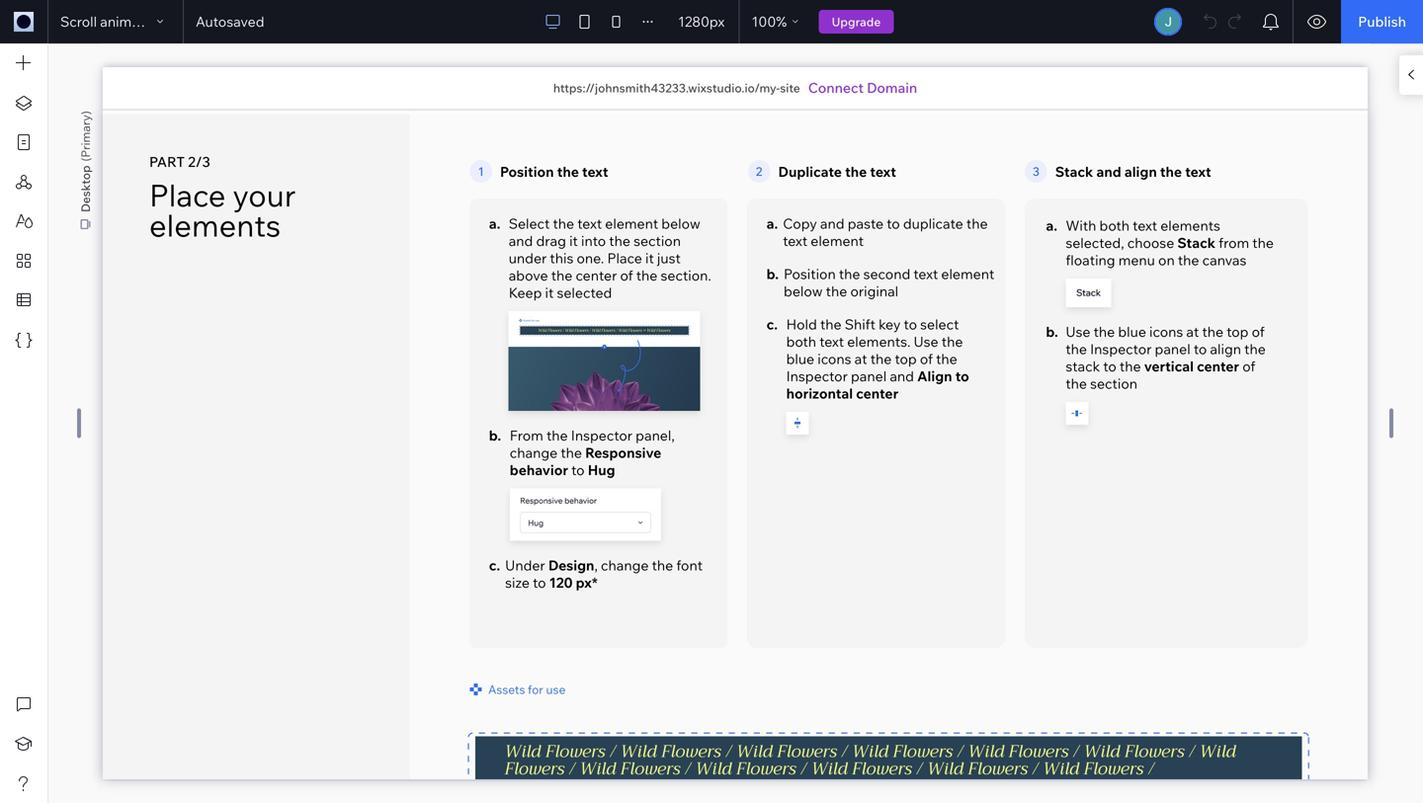 Task type: describe. For each thing, give the bounding box(es) containing it.
publish
[[1359, 13, 1407, 30]]

publish button
[[1342, 0, 1424, 44]]

connect domain button
[[809, 78, 918, 98]]

autosaved
[[196, 13, 265, 30]]

px
[[710, 13, 725, 30]]

connect
[[809, 79, 864, 96]]



Task type: vqa. For each thing, say whether or not it's contained in the screenshot.
px on the top of the page
yes



Task type: locate. For each thing, give the bounding box(es) containing it.
https://johnsmith43233.wixstudio.io/my-site connect domain
[[554, 79, 918, 96]]

avatar image
[[1157, 10, 1181, 34]]

100
[[752, 13, 777, 30]]

1280
[[678, 13, 710, 30]]

100 %
[[752, 13, 787, 30]]

site
[[780, 81, 801, 95]]

1280 px
[[678, 13, 725, 30]]

https://johnsmith43233.wixstudio.io/my-
[[554, 81, 780, 95]]

%
[[777, 13, 787, 30]]

domain
[[867, 79, 918, 96]]



